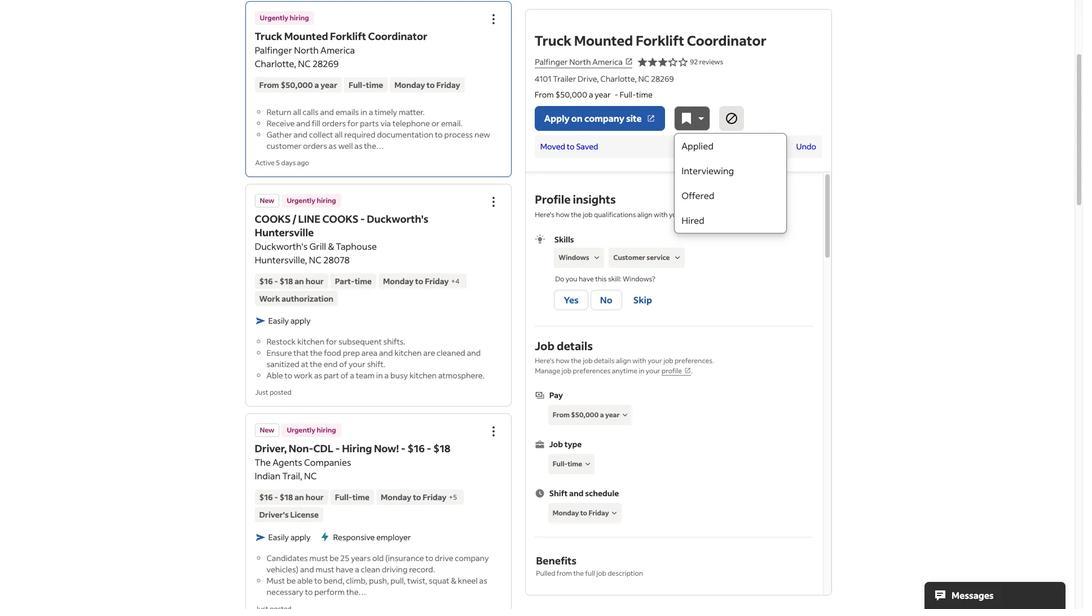 Task type: vqa. For each thing, say whether or not it's contained in the screenshot.
2nd how
yes



Task type: describe. For each thing, give the bounding box(es) containing it.
an for /
[[295, 276, 304, 287]]

job actions menu is collapsed image for cooks / line cooks - duckworth's huntersville
[[487, 195, 501, 209]]

2 cooks from the left
[[322, 212, 358, 226]]

do
[[556, 275, 565, 283]]

$16 for huntersville
[[259, 276, 273, 287]]

schedule
[[585, 488, 619, 499]]

nc inside the agents companies indian trail, nc
[[304, 470, 317, 482]]

team
[[356, 370, 375, 381]]

$50,000 inside "button"
[[571, 411, 599, 419]]

1 vertical spatial of
[[341, 370, 348, 381]]

the up preferences
[[571, 357, 582, 365]]

as down required
[[354, 140, 363, 151]]

monday to friday + 4
[[383, 276, 460, 287]]

monday right part-time
[[383, 276, 414, 287]]

at
[[301, 359, 308, 370]]

job right manage on the bottom of page
[[562, 367, 572, 375]]

shift and schedule
[[550, 488, 619, 499]]

1 easily from the top
[[268, 315, 289, 326]]

via
[[381, 118, 391, 129]]

1 cooks from the left
[[255, 212, 291, 226]]

old
[[372, 553, 384, 564]]

twist,
[[407, 575, 427, 586]]

this
[[596, 275, 607, 283]]

friday inside button
[[589, 509, 609, 517]]

yes button
[[554, 290, 589, 310]]

- inside the cooks / line cooks - duckworth's huntersville
[[360, 212, 365, 226]]

1 vertical spatial windows
[[623, 275, 652, 283]]

year inside "button"
[[606, 411, 620, 419]]

0 horizontal spatial profile
[[662, 367, 682, 375]]

0 vertical spatial of
[[339, 359, 347, 370]]

with inside 'profile insights here's how the job qualifications align with your profile'
[[654, 210, 668, 219]]

1 vertical spatial orders
[[303, 140, 327, 151]]

your inside restock kitchen for subsequent shifts. ensure that the food prep area and kitchen are cleaned and sanitized at the end of your shift. able to work as part of a team in a busy kitchen atmosphere.
[[349, 359, 366, 370]]

time for truck mounted forklift coordinator
[[366, 80, 383, 90]]

driver,
[[255, 442, 287, 455]]

nc inside duckworth's grill & taphouse huntersville, nc 28078
[[309, 254, 322, 266]]

0 vertical spatial urgently
[[260, 14, 288, 22]]

that
[[294, 348, 309, 358]]

parts
[[360, 118, 379, 129]]

4101
[[535, 73, 552, 84]]

.
[[691, 367, 693, 375]]

applied menu item
[[675, 134, 787, 159]]

job inside 'profile insights here's how the job qualifications align with your profile'
[[583, 210, 593, 219]]

interviewing
[[682, 165, 734, 177]]

pay
[[550, 390, 563, 401]]

as inside restock kitchen for subsequent shifts. ensure that the food prep area and kitchen are cleaned and sanitized at the end of your shift. able to work as part of a team in a busy kitchen atmosphere.
[[314, 370, 322, 381]]

gather
[[267, 129, 292, 140]]

apply
[[545, 112, 570, 124]]

+ for driver, non-cdl - hiring now! - $16 - $18
[[449, 493, 453, 501]]

$18 for cooks / line cooks - duckworth's huntersville
[[280, 276, 293, 287]]

the
[[255, 456, 271, 468]]

part
[[324, 370, 339, 381]]

now!
[[374, 442, 399, 455]]

the inside 'profile insights here's how the job qualifications align with your profile'
[[571, 210, 582, 219]]

manage job preferences anytime in your
[[535, 367, 662, 375]]

do you have this skill: windows ?
[[556, 275, 656, 283]]

1 horizontal spatial coordinator
[[687, 32, 767, 49]]

your left preferences.
[[648, 357, 662, 365]]

2 easily from the top
[[268, 532, 289, 542]]

end
[[324, 359, 338, 370]]

monday up employer
[[381, 492, 411, 503]]

part-
[[335, 276, 355, 287]]

able
[[267, 370, 283, 381]]

25
[[340, 553, 349, 564]]

2 here's from the top
[[535, 357, 555, 365]]

to inside return all calls and emails in a timely matter. receive and fill orders for parts via telephone or email. gather and collect all required documentation to process new customer orders as well as the…
[[435, 129, 443, 140]]

$16 - $18 an hour for /
[[259, 276, 324, 287]]

interviewing menu item
[[675, 159, 787, 183]]

92
[[690, 58, 698, 66]]

4101 trailer drive, charlotte, nc 28269
[[535, 73, 674, 84]]

job actions menu is collapsed image for driver, non-cdl - hiring now! - $16 - $18
[[487, 425, 501, 438]]

moved to saved link
[[541, 141, 599, 152]]

4
[[455, 277, 460, 285]]

full- up emails
[[349, 80, 366, 90]]

sanitized
[[267, 359, 299, 370]]

and right cleaned
[[467, 348, 481, 358]]

(insurance
[[385, 553, 424, 564]]

the right the that
[[310, 348, 322, 358]]

clean
[[361, 564, 380, 575]]

apply on company site button
[[535, 106, 665, 131]]

0 horizontal spatial details
[[557, 339, 593, 353]]

must
[[267, 575, 285, 586]]

just posted
[[255, 388, 292, 397]]

0 horizontal spatial truck mounted forklift coordinator
[[255, 29, 427, 43]]

timely
[[375, 107, 397, 117]]

north for palfinger north america charlotte, nc 28269
[[294, 44, 319, 56]]

new for cooks / line cooks - duckworth's huntersville
[[260, 196, 274, 205]]

from $50,000 a year button
[[549, 405, 632, 425]]

0 horizontal spatial with
[[633, 357, 646, 365]]

full-time inside button
[[553, 460, 583, 468]]

saved
[[577, 141, 599, 152]]

and up the fill
[[320, 107, 334, 117]]

and left the fill
[[296, 118, 310, 129]]

as inside candidates must be 25 years old (insurance to drive company vehicles) and must have a clean driving record. must be able to bend, climb, push, pull, twist, squat & kneel as necessary to perform the…
[[479, 575, 487, 586]]

1 easily apply from the top
[[268, 315, 311, 326]]

urgently for driver,
[[287, 426, 315, 434]]

drive,
[[578, 73, 599, 84]]

0 horizontal spatial coordinator
[[368, 29, 427, 43]]

dental
[[547, 593, 572, 604]]

fill
[[312, 118, 320, 129]]

dental insurance
[[547, 593, 609, 604]]

in inside restock kitchen for subsequent shifts. ensure that the food prep area and kitchen are cleaned and sanitized at the end of your shift. able to work as part of a team in a busy kitchen atmosphere.
[[376, 370, 383, 381]]

job left preferences.
[[664, 357, 673, 365]]

+ for cooks / line cooks - duckworth's huntersville
[[451, 277, 455, 285]]

a left team
[[350, 370, 354, 381]]

1 vertical spatial $18
[[433, 442, 451, 455]]

qualifications
[[594, 210, 636, 219]]

palfinger north america link
[[535, 56, 633, 68]]

line
[[298, 212, 320, 226]]

0 vertical spatial orders
[[322, 118, 346, 129]]

return
[[267, 107, 292, 117]]

1 horizontal spatial truck
[[535, 32, 572, 49]]

kneel
[[458, 575, 478, 586]]

customer
[[267, 140, 302, 151]]

in inside return all calls and emails in a timely matter. receive and fill orders for parts via telephone or email. gather and collect all required documentation to process new customer orders as well as the…
[[361, 107, 367, 117]]

windows inside windows button
[[559, 253, 590, 262]]

profile link for here's how the job details align with your job preferences.
[[662, 367, 691, 376]]

required
[[344, 129, 375, 140]]

1 horizontal spatial be
[[330, 553, 339, 564]]

america for palfinger north america charlotte, nc 28269
[[321, 44, 355, 56]]

process
[[444, 129, 473, 140]]

year up emails
[[321, 80, 337, 90]]

indian
[[255, 470, 281, 482]]

necessary
[[267, 587, 303, 597]]

0 horizontal spatial 5
[[276, 159, 280, 167]]

to inside restock kitchen for subsequent shifts. ensure that the food prep area and kitchen are cleaned and sanitized at the end of your shift. able to work as part of a team in a busy kitchen atmosphere.
[[285, 370, 292, 381]]

days
[[281, 159, 296, 167]]

email.
[[441, 118, 463, 129]]

the right at
[[310, 359, 322, 370]]

0 vertical spatial have
[[579, 275, 594, 283]]

for inside restock kitchen for subsequent shifts. ensure that the food prep area and kitchen are cleaned and sanitized at the end of your shift. able to work as part of a team in a busy kitchen atmosphere.
[[326, 336, 337, 347]]

2 vertical spatial kitchen
[[410, 370, 437, 381]]

reviews
[[700, 58, 724, 66]]

2 horizontal spatial in
[[639, 367, 645, 375]]

cleaned
[[437, 348, 465, 358]]

as left well
[[329, 140, 337, 151]]

1 horizontal spatial all
[[335, 129, 343, 140]]

urgently hiring for /
[[287, 196, 336, 205]]

driver, non-cdl - hiring now! - $16 - $18 button
[[255, 442, 451, 455]]

1 vertical spatial be
[[287, 575, 296, 586]]

year down 4101 trailer drive, charlotte, nc 28269
[[595, 89, 611, 100]]

1 vertical spatial details
[[594, 357, 615, 365]]

hiring for cdl
[[317, 426, 336, 434]]

hiring
[[342, 442, 372, 455]]

manage
[[535, 367, 560, 375]]

from down 4101
[[535, 89, 554, 100]]

shifts.
[[383, 336, 405, 347]]

0 horizontal spatial all
[[293, 107, 301, 117]]

employer
[[376, 532, 411, 543]]

0 horizontal spatial monday to friday
[[394, 80, 460, 90]]

palfinger north america charlotte, nc 28269
[[255, 44, 355, 69]]

yes
[[564, 294, 579, 306]]

0 horizontal spatial align
[[616, 357, 631, 365]]

monday inside button
[[553, 509, 579, 517]]

full-time for truck mounted forklift coordinator
[[349, 80, 383, 90]]

a inside from $50,000 a year "button"
[[600, 411, 604, 419]]

grill
[[309, 240, 326, 252]]

92 reviews
[[690, 58, 724, 66]]

$50,000 down the palfinger north america charlotte, nc 28269
[[281, 80, 313, 90]]

job up preferences
[[583, 357, 593, 365]]

work authorization
[[259, 293, 334, 304]]

driver's
[[259, 509, 289, 520]]

posted
[[270, 388, 292, 397]]

from
[[557, 569, 572, 578]]

just
[[255, 388, 268, 397]]

description
[[608, 569, 643, 578]]

the… inside return all calls and emails in a timely matter. receive and fill orders for parts via telephone or email. gather and collect all required documentation to process new customer orders as well as the…
[[364, 140, 384, 151]]

undo link
[[797, 141, 817, 152]]

atmosphere.
[[438, 370, 484, 381]]

emails
[[336, 107, 359, 117]]

a left "busy"
[[385, 370, 389, 381]]



Task type: locate. For each thing, give the bounding box(es) containing it.
windows up skip
[[623, 275, 652, 283]]

apply on company site
[[545, 112, 642, 124]]

time for driver, non-cdl - hiring now! - $16 - $18
[[352, 492, 370, 503]]

profile link
[[685, 210, 714, 219], [662, 367, 691, 376]]

apply
[[291, 315, 311, 326], [291, 532, 311, 542]]

huntersville,
[[255, 254, 307, 266]]

1 horizontal spatial cooks
[[322, 212, 358, 226]]

a down drive,
[[589, 89, 594, 100]]

1 vertical spatial easily
[[268, 532, 289, 542]]

1 vertical spatial how
[[556, 357, 570, 365]]

vehicles)
[[267, 564, 299, 575]]

forklift up the palfinger north america charlotte, nc 28269
[[330, 29, 366, 43]]

0 vertical spatial job
[[535, 339, 555, 353]]

how inside 'profile insights here's how the job qualifications align with your profile'
[[556, 210, 570, 219]]

missing qualification image for windows
[[592, 253, 602, 263]]

messages
[[952, 590, 994, 601]]

busy
[[390, 370, 408, 381]]

0 vertical spatial company
[[585, 112, 625, 124]]

1 horizontal spatial palfinger
[[535, 56, 568, 67]]

0 vertical spatial must
[[309, 553, 328, 564]]

truck mounted forklift coordinator
[[255, 29, 427, 43], [535, 32, 767, 49]]

your inside 'profile insights here's how the job qualifications align with your profile'
[[669, 210, 684, 219]]

1 horizontal spatial &
[[451, 575, 456, 586]]

your down offered
[[669, 210, 684, 219]]

2 vertical spatial hiring
[[317, 426, 336, 434]]

must up bend,
[[316, 564, 334, 575]]

0 vertical spatial for
[[348, 118, 358, 129]]

job type
[[550, 439, 582, 450]]

america down truck mounted forklift coordinator button on the top of page
[[321, 44, 355, 56]]

america for palfinger north america
[[593, 56, 623, 67]]

1 vertical spatial charlotte,
[[601, 73, 637, 84]]

charlotte, inside the palfinger north america charlotte, nc 28269
[[255, 58, 296, 69]]

missing qualification image inside customer service button
[[672, 253, 683, 263]]

full-
[[349, 80, 366, 90], [620, 89, 637, 100], [553, 460, 568, 468], [335, 492, 352, 503]]

2 vertical spatial full-time
[[335, 492, 370, 503]]

a inside candidates must be 25 years old (insurance to drive company vehicles) and must have a clean driving record. must be able to bend, climb, push, pull, twist, squat & kneel as necessary to perform the…
[[355, 564, 359, 575]]

profile inside 'profile insights here's how the job qualifications align with your profile'
[[685, 210, 705, 219]]

to
[[427, 80, 435, 90], [435, 129, 443, 140], [567, 141, 575, 152], [415, 276, 423, 287], [285, 370, 292, 381], [413, 492, 421, 503], [581, 509, 588, 517], [426, 553, 433, 564], [314, 575, 322, 586], [305, 587, 313, 597]]

huntersville
[[255, 226, 314, 239]]

easily apply up candidates
[[268, 532, 311, 542]]

how down profile
[[556, 210, 570, 219]]

palfinger inside the palfinger north america charlotte, nc 28269
[[255, 44, 292, 56]]

job actions menu is collapsed image
[[487, 12, 501, 26]]

hired menu item
[[675, 208, 787, 233]]

for inside return all calls and emails in a timely matter. receive and fill orders for parts via telephone or email. gather and collect all required documentation to process new customer orders as well as the…
[[348, 118, 358, 129]]

3.1 out of 5 stars. link to 92 company reviews (opens in a new tab) image
[[637, 55, 688, 69]]

mounted up palfinger north america "link"
[[575, 32, 633, 49]]

urgently up /
[[287, 196, 315, 205]]

missing qualification image for customer service
[[672, 253, 683, 263]]

2 job actions menu is collapsed image from the top
[[487, 425, 501, 438]]

how down job details
[[556, 357, 570, 365]]

1 vertical spatial urgently hiring
[[287, 196, 336, 205]]

1 horizontal spatial in
[[376, 370, 383, 381]]

1 how from the top
[[556, 210, 570, 219]]

well
[[338, 140, 353, 151]]

2 how from the top
[[556, 357, 570, 365]]

time up responsive
[[352, 492, 370, 503]]

collect
[[309, 129, 333, 140]]

shift
[[550, 488, 568, 499]]

job actions menu is collapsed image
[[487, 195, 501, 209], [487, 425, 501, 438]]

full- inside button
[[553, 460, 568, 468]]

the… inside candidates must be 25 years old (insurance to drive company vehicles) and must have a clean driving record. must be able to bend, climb, push, pull, twist, squat & kneel as necessary to perform the…
[[346, 587, 366, 597]]

the… down required
[[364, 140, 384, 151]]

your right anytime
[[646, 367, 660, 375]]

0 vertical spatial $16 - $18 an hour
[[259, 276, 324, 287]]

1 horizontal spatial for
[[348, 118, 358, 129]]

duckworth's inside duckworth's grill & taphouse huntersville, nc 28078
[[255, 240, 308, 252]]

full-time up responsive
[[335, 492, 370, 503]]

0 vertical spatial 28269
[[312, 58, 339, 69]]

1 horizontal spatial 28269
[[651, 73, 674, 84]]

offered
[[682, 190, 714, 201]]

time up site
[[637, 89, 653, 100]]

urgently for cooks
[[287, 196, 315, 205]]

0 vertical spatial $18
[[280, 276, 293, 287]]

0 vertical spatial details
[[557, 339, 593, 353]]

0 vertical spatial all
[[293, 107, 301, 117]]

work
[[294, 370, 313, 381]]

1 new from the top
[[260, 196, 274, 205]]

and
[[320, 107, 334, 117], [296, 118, 310, 129], [294, 129, 308, 140], [379, 348, 393, 358], [467, 348, 481, 358], [570, 488, 584, 499], [300, 564, 314, 575]]

monday to friday up matter.
[[394, 80, 460, 90]]

america inside "link"
[[593, 56, 623, 67]]

0 vertical spatial hour
[[306, 276, 324, 287]]

$18 up monday to friday + 5
[[433, 442, 451, 455]]

here's how the job details align with your job preferences.
[[535, 357, 714, 365]]

0 horizontal spatial be
[[287, 575, 296, 586]]

missing qualification image
[[592, 253, 602, 263], [672, 253, 683, 263]]

new up huntersville
[[260, 196, 274, 205]]

28269 inside the palfinger north america charlotte, nc 28269
[[312, 58, 339, 69]]

from up return
[[259, 80, 279, 90]]

job for job details
[[535, 339, 555, 353]]

1 vertical spatial hiring
[[317, 196, 336, 205]]

0 vertical spatial easily apply
[[268, 315, 311, 326]]

$50,000 down trailer at the right of page
[[556, 89, 588, 100]]

forklift
[[330, 29, 366, 43], [636, 32, 685, 49]]

cooks left /
[[255, 212, 291, 226]]

0 vertical spatial profile
[[685, 210, 705, 219]]

coordinator
[[368, 29, 427, 43], [687, 32, 767, 49]]

trail,
[[282, 470, 302, 482]]

applied
[[682, 140, 714, 152]]

north up drive,
[[569, 56, 591, 67]]

from $50,000 a year - full-time
[[535, 89, 653, 100]]

1 vertical spatial $16
[[407, 442, 425, 455]]

on
[[572, 112, 583, 124]]

in
[[361, 107, 367, 117], [639, 367, 645, 375], [376, 370, 383, 381]]

company
[[585, 112, 625, 124], [455, 553, 489, 564]]

monday up matter.
[[394, 80, 425, 90]]

hiring for line
[[317, 196, 336, 205]]

1 horizontal spatial company
[[585, 112, 625, 124]]

1 vertical spatial must
[[316, 564, 334, 575]]

2 hour from the top
[[306, 492, 324, 503]]

in down the shift.
[[376, 370, 383, 381]]

1 missing qualification image from the left
[[592, 253, 602, 263]]

2 missing qualification image from the left
[[672, 253, 683, 263]]

full- down job type
[[553, 460, 568, 468]]

skills
[[554, 234, 574, 245]]

here's up manage on the bottom of page
[[535, 357, 555, 365]]

align inside 'profile insights here's how the job qualifications align with your profile'
[[637, 210, 653, 219]]

orders down collect
[[303, 140, 327, 151]]

cooks right line in the top of the page
[[322, 212, 358, 226]]

1 $16 - $18 an hour from the top
[[259, 276, 324, 287]]

shift.
[[367, 359, 385, 370]]

must left 25
[[309, 553, 328, 564]]

have left this
[[579, 275, 594, 283]]

+ inside monday to friday + 5
[[449, 493, 453, 501]]

1 apply from the top
[[291, 315, 311, 326]]

0 horizontal spatial have
[[336, 564, 353, 575]]

all up well
[[335, 129, 343, 140]]

job right "full"
[[597, 569, 606, 578]]

$18
[[280, 276, 293, 287], [433, 442, 451, 455], [280, 492, 293, 503]]

urgently hiring for non-
[[287, 426, 336, 434]]

0 horizontal spatial duckworth's
[[255, 240, 308, 252]]

with
[[654, 210, 668, 219], [633, 357, 646, 365]]

align right qualifications
[[637, 210, 653, 219]]

1 horizontal spatial with
[[654, 210, 668, 219]]

in right anytime
[[639, 367, 645, 375]]

2 $16 - $18 an hour from the top
[[259, 492, 324, 503]]

1 vertical spatial company
[[455, 553, 489, 564]]

responsive employer
[[333, 532, 411, 543]]

palfinger
[[255, 44, 292, 56], [535, 56, 568, 67]]

0 vertical spatial full-time
[[349, 80, 383, 90]]

0 vertical spatial windows
[[559, 253, 590, 262]]

1 vertical spatial job
[[550, 439, 563, 450]]

0 horizontal spatial missing qualification image
[[592, 253, 602, 263]]

monday
[[394, 80, 425, 90], [383, 276, 414, 287], [381, 492, 411, 503], [553, 509, 579, 517]]

full- down the companies
[[335, 492, 352, 503]]

urgently
[[260, 14, 288, 22], [287, 196, 315, 205], [287, 426, 315, 434]]

no button
[[591, 290, 622, 310]]

company inside candidates must be 25 years old (insurance to drive company vehicles) and must have a clean driving record. must be able to bend, climb, push, pull, twist, squat & kneel as necessary to perform the…
[[455, 553, 489, 564]]

0 vertical spatial monday to friday
[[394, 80, 460, 90]]

1 horizontal spatial monday to friday
[[553, 509, 609, 517]]

and up customer
[[294, 129, 308, 140]]

duckworth's inside the cooks / line cooks - duckworth's huntersville
[[367, 212, 428, 226]]

here's inside 'profile insights here's how the job qualifications align with your profile'
[[535, 210, 555, 219]]

palfinger for palfinger north america
[[535, 56, 568, 67]]

trailer
[[553, 73, 576, 84]]

truck mounted forklift coordinator up the palfinger north america charlotte, nc 28269
[[255, 29, 427, 43]]

no
[[600, 294, 613, 306]]

?
[[652, 275, 656, 283]]

an up license
[[295, 492, 304, 503]]

missing qualification image up this
[[592, 253, 602, 263]]

driving
[[382, 564, 408, 575]]

charlotte,
[[255, 58, 296, 69], [601, 73, 637, 84]]

1 horizontal spatial align
[[637, 210, 653, 219]]

2 apply from the top
[[291, 532, 311, 542]]

0 vertical spatial align
[[637, 210, 653, 219]]

1 horizontal spatial 5
[[453, 493, 457, 501]]

$16
[[259, 276, 273, 287], [407, 442, 425, 455], [259, 492, 273, 503]]

1 horizontal spatial mounted
[[575, 32, 633, 49]]

an for non-
[[295, 492, 304, 503]]

with up anytime
[[633, 357, 646, 365]]

easily apply
[[268, 315, 311, 326], [268, 532, 311, 542]]

& left kneel
[[451, 575, 456, 586]]

kitchen down shifts.
[[395, 348, 422, 358]]

north inside "link"
[[569, 56, 591, 67]]

1 vertical spatial kitchen
[[395, 348, 422, 358]]

0 vertical spatial duckworth's
[[367, 212, 428, 226]]

not interested image
[[725, 112, 739, 125]]

$16 up the driver's
[[259, 492, 273, 503]]

monday down shift
[[553, 509, 579, 517]]

nc inside the palfinger north america charlotte, nc 28269
[[298, 58, 311, 69]]

and inside candidates must be 25 years old (insurance to drive company vehicles) and must have a clean driving record. must be able to bend, climb, push, pull, twist, squat & kneel as necessary to perform the…
[[300, 564, 314, 575]]

candidates must be 25 years old (insurance to drive company vehicles) and must have a clean driving record. must be able to bend, climb, push, pull, twist, squat & kneel as necessary to perform the…
[[267, 553, 489, 597]]

a
[[315, 80, 319, 90], [589, 89, 594, 100], [369, 107, 373, 117], [350, 370, 354, 381], [385, 370, 389, 381], [600, 411, 604, 419], [355, 564, 359, 575]]

the inside benefits pulled from the full job description
[[573, 569, 584, 578]]

$16 for -
[[259, 492, 273, 503]]

hour up license
[[306, 492, 324, 503]]

offered menu item
[[675, 183, 787, 208]]

1 vertical spatial an
[[295, 492, 304, 503]]

1 horizontal spatial truck mounted forklift coordinator
[[535, 32, 767, 49]]

0 vertical spatial easily
[[268, 315, 289, 326]]

company down from $50,000 a year - full-time
[[585, 112, 625, 124]]

0 vertical spatial the…
[[364, 140, 384, 151]]

new up driver, at the left bottom
[[260, 426, 274, 434]]

cooks / line cooks - duckworth's huntersville button
[[255, 212, 428, 239]]

align up anytime
[[616, 357, 631, 365]]

full-time up emails
[[349, 80, 383, 90]]

preferences
[[573, 367, 611, 375]]

0 vertical spatial an
[[295, 276, 304, 287]]

america inside the palfinger north america charlotte, nc 28269
[[321, 44, 355, 56]]

1 horizontal spatial missing qualification image
[[672, 253, 683, 263]]

0 vertical spatial apply
[[291, 315, 311, 326]]

urgently hiring up line in the top of the page
[[287, 196, 336, 205]]

28269 down truck mounted forklift coordinator button on the top of page
[[312, 58, 339, 69]]

windows
[[559, 253, 590, 262], [623, 275, 652, 283]]

0 horizontal spatial forklift
[[330, 29, 366, 43]]

1 an from the top
[[295, 276, 304, 287]]

messages button
[[925, 582, 1066, 609]]

0 horizontal spatial truck
[[255, 29, 282, 43]]

from inside from $50,000 a year "button"
[[553, 411, 570, 419]]

of right part
[[341, 370, 348, 381]]

0 vertical spatial kitchen
[[297, 336, 325, 347]]

hiring up 'cdl'
[[317, 426, 336, 434]]

1 job actions menu is collapsed image from the top
[[487, 195, 501, 209]]

28269 for 4101 trailer drive, charlotte, nc 28269
[[651, 73, 674, 84]]

time inside "full-time" button
[[568, 460, 583, 468]]

the agents companies indian trail, nc
[[255, 456, 351, 482]]

1 vertical spatial full-time
[[553, 460, 583, 468]]

year down anytime
[[606, 411, 620, 419]]

america
[[321, 44, 355, 56], [593, 56, 623, 67]]

job up manage on the bottom of page
[[535, 339, 555, 353]]

$16 - $18 an hour up 'work authorization'
[[259, 276, 324, 287]]

from $50,000 a year inside "button"
[[553, 411, 620, 419]]

1 vertical spatial $16 - $18 an hour
[[259, 492, 324, 503]]

new for driver, non-cdl - hiring now! - $16 - $18
[[260, 426, 274, 434]]

monday to friday button
[[549, 503, 622, 524]]

1 horizontal spatial charlotte,
[[601, 73, 637, 84]]

company inside apply on company site popup button
[[585, 112, 625, 124]]

an up 'work authorization'
[[295, 276, 304, 287]]

job inside benefits pulled from the full job description
[[597, 569, 606, 578]]

2 easily apply from the top
[[268, 532, 311, 542]]

nc down truck mounted forklift coordinator button on the top of page
[[298, 58, 311, 69]]

skill:
[[608, 275, 622, 283]]

ensure
[[267, 348, 292, 358]]

urgently up non-
[[287, 426, 315, 434]]

full
[[585, 569, 595, 578]]

0 vertical spatial hiring
[[290, 14, 309, 22]]

1 vertical spatial profile
[[662, 367, 682, 375]]

and up able
[[300, 564, 314, 575]]

time down type on the right bottom of the page
[[568, 460, 583, 468]]

28078
[[323, 254, 350, 266]]

0 vertical spatial new
[[260, 196, 274, 205]]

profile link down offered
[[685, 210, 714, 219]]

to inside button
[[581, 509, 588, 517]]

moved to saved
[[541, 141, 599, 152]]

the… down climb,
[[346, 587, 366, 597]]

palfinger inside palfinger north america "link"
[[535, 56, 568, 67]]

profile link down preferences.
[[662, 367, 691, 376]]

palfinger for palfinger north america charlotte, nc 28269
[[255, 44, 292, 56]]

2 vertical spatial $16
[[259, 492, 273, 503]]

1 vertical spatial have
[[336, 564, 353, 575]]

forklift up 3.1 out of 5 stars. link to 92 company reviews (opens in a new tab) image
[[636, 32, 685, 49]]

nc right trail, at the left bottom of page
[[304, 470, 317, 482]]

from
[[259, 80, 279, 90], [535, 89, 554, 100], [553, 411, 570, 419]]

easily apply up restock
[[268, 315, 311, 326]]

calls
[[303, 107, 319, 117]]

& right 'grill'
[[328, 240, 334, 252]]

& inside candidates must be 25 years old (insurance to drive company vehicles) and must have a clean driving record. must be able to bend, climb, push, pull, twist, squat & kneel as necessary to perform the…
[[451, 575, 456, 586]]

monday to friday + 5
[[381, 492, 457, 503]]

palfinger north america
[[535, 56, 623, 67]]

hour for cdl
[[306, 492, 324, 503]]

1 here's from the top
[[535, 210, 555, 219]]

orders
[[322, 118, 346, 129], [303, 140, 327, 151]]

full-time button
[[549, 454, 595, 474]]

charlotte, for trailer
[[601, 73, 637, 84]]

preferences.
[[675, 357, 714, 365]]

full- up site
[[620, 89, 637, 100]]

1 vertical spatial easily apply
[[268, 532, 311, 542]]

1 horizontal spatial profile
[[685, 210, 705, 219]]

28269 for palfinger north america charlotte, nc 28269
[[312, 58, 339, 69]]

benefits pulled from the full job description
[[536, 554, 643, 578]]

$16 up work
[[259, 276, 273, 287]]

be left 25
[[330, 553, 339, 564]]

nc down 'grill'
[[309, 254, 322, 266]]

$50,000 up type on the right bottom of the page
[[571, 411, 599, 419]]

1 horizontal spatial forklift
[[636, 32, 685, 49]]

monday to friday inside button
[[553, 509, 609, 517]]

nc down 3.1 out of 5 stars. link to 92 company reviews (opens in a new tab) image
[[639, 73, 650, 84]]

truck up the palfinger north america charlotte, nc 28269
[[255, 29, 282, 43]]

your
[[669, 210, 684, 219], [648, 357, 662, 365], [349, 359, 366, 370], [646, 367, 660, 375]]

hiring up line in the top of the page
[[317, 196, 336, 205]]

full-time down job type
[[553, 460, 583, 468]]

full-time
[[349, 80, 383, 90], [553, 460, 583, 468], [335, 492, 370, 503]]

$18 for driver, non-cdl - hiring now! - $16 - $18
[[280, 492, 293, 503]]

profile
[[535, 192, 571, 206]]

mounted up the palfinger north america charlotte, nc 28269
[[284, 29, 328, 43]]

as right kneel
[[479, 575, 487, 586]]

0 vertical spatial be
[[330, 553, 339, 564]]

1 vertical spatial new
[[260, 426, 274, 434]]

hired
[[682, 214, 705, 226]]

kitchen up the that
[[297, 336, 325, 347]]

be
[[330, 553, 339, 564], [287, 575, 296, 586]]

1 vertical spatial apply
[[291, 532, 311, 542]]

all left calls
[[293, 107, 301, 117]]

0 horizontal spatial from $50,000 a year
[[259, 80, 337, 90]]

a up calls
[[315, 80, 319, 90]]

companies
[[304, 456, 351, 468]]

in up parts
[[361, 107, 367, 117]]

1 horizontal spatial windows
[[623, 275, 652, 283]]

0 vertical spatial here's
[[535, 210, 555, 219]]

0 horizontal spatial mounted
[[284, 29, 328, 43]]

a inside return all calls and emails in a timely matter. receive and fill orders for parts via telephone or email. gather and collect all required documentation to process new customer orders as well as the…
[[369, 107, 373, 117]]

0 vertical spatial urgently hiring
[[260, 14, 309, 22]]

missing qualification image inside windows button
[[592, 253, 602, 263]]

insurance
[[573, 593, 609, 604]]

north for palfinger north america
[[569, 56, 591, 67]]

0 vertical spatial how
[[556, 210, 570, 219]]

$16 - $18 an hour for non-
[[259, 492, 324, 503]]

0 horizontal spatial &
[[328, 240, 334, 252]]

urgently hiring up the palfinger north america charlotte, nc 28269
[[260, 14, 309, 22]]

company up kneel
[[455, 553, 489, 564]]

bend,
[[324, 575, 344, 586]]

1 vertical spatial with
[[633, 357, 646, 365]]

job for job type
[[550, 439, 563, 450]]

1 vertical spatial hour
[[306, 492, 324, 503]]

1 hour from the top
[[306, 276, 324, 287]]

north inside the palfinger north america charlotte, nc 28269
[[294, 44, 319, 56]]

windows button
[[554, 248, 605, 268]]

time for cooks / line cooks - duckworth's huntersville
[[355, 276, 372, 287]]

0 vertical spatial job actions menu is collapsed image
[[487, 195, 501, 209]]

+ inside the monday to friday + 4
[[451, 277, 455, 285]]

& inside duckworth's grill & taphouse huntersville, nc 28078
[[328, 240, 334, 252]]

charlotte, up from $50,000 a year - full-time
[[601, 73, 637, 84]]

for
[[348, 118, 358, 129], [326, 336, 337, 347]]

be up necessary
[[287, 575, 296, 586]]

hour for line
[[306, 276, 324, 287]]

agents
[[273, 456, 302, 468]]

$18 up 'work authorization'
[[280, 276, 293, 287]]

have
[[579, 275, 594, 283], [336, 564, 353, 575]]

1 vertical spatial 28269
[[651, 73, 674, 84]]

0 horizontal spatial palfinger
[[255, 44, 292, 56]]

monday to friday down shift and schedule
[[553, 509, 609, 517]]

0 vertical spatial +
[[451, 277, 455, 285]]

$16 - $18 an hour
[[259, 276, 324, 287], [259, 492, 324, 503]]

cooks / line cooks - duckworth's huntersville
[[255, 212, 428, 239]]

full-time for driver, non-cdl - hiring now! - $16 - $18
[[335, 492, 370, 503]]

1 vertical spatial duckworth's
[[255, 240, 308, 252]]

1 horizontal spatial america
[[593, 56, 623, 67]]

driver's license
[[259, 509, 319, 520]]

1 horizontal spatial from $50,000 a year
[[553, 411, 620, 419]]

and right shift
[[570, 488, 584, 499]]

from $50,000 a year down the palfinger north america charlotte, nc 28269
[[259, 80, 337, 90]]

profile insights here's how the job qualifications align with your profile
[[535, 192, 705, 219]]

and down shifts.
[[379, 348, 393, 358]]

2 new from the top
[[260, 426, 274, 434]]

profile link for profile insights
[[685, 210, 714, 219]]

receive
[[267, 118, 295, 129]]

have inside candidates must be 25 years old (insurance to drive company vehicles) and must have a clean driving record. must be able to bend, climb, push, pull, twist, squat & kneel as necessary to perform the…
[[336, 564, 353, 575]]

1 horizontal spatial north
[[569, 56, 591, 67]]

duckworth's grill & taphouse huntersville, nc 28078
[[255, 240, 377, 266]]

job left type on the right bottom of the page
[[550, 439, 563, 450]]

5 inside monday to friday + 5
[[453, 493, 457, 501]]

charlotte, for north
[[255, 58, 296, 69]]

0 vertical spatial from $50,000 a year
[[259, 80, 337, 90]]

2 an from the top
[[295, 492, 304, 503]]



